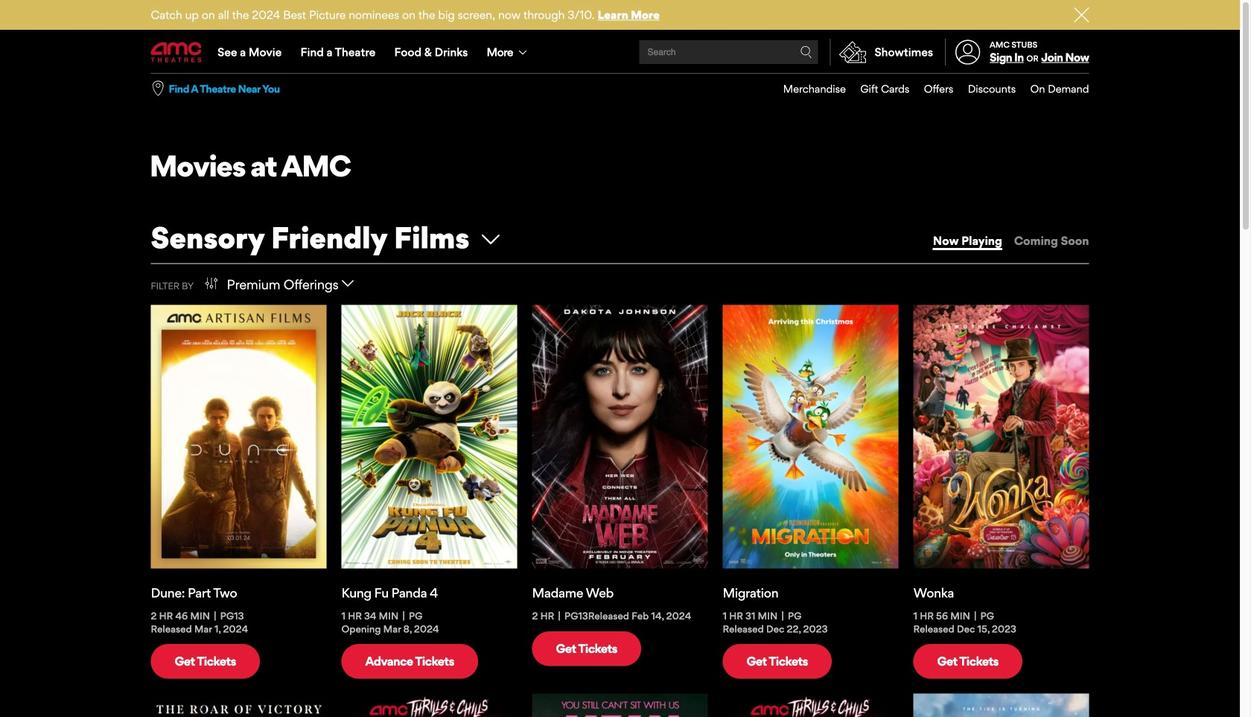 Task type: describe. For each thing, give the bounding box(es) containing it.
movie poster for wonka image
[[914, 305, 1090, 569]]

movie poster for kung fu panda 4 image
[[342, 305, 518, 569]]

search the AMC website text field
[[646, 47, 801, 58]]

cookie consent banner dialog
[[0, 677, 1241, 718]]

movie poster for mean girls image
[[532, 694, 708, 718]]

3 menu item from the left
[[910, 74, 954, 104]]

submit search icon image
[[801, 46, 813, 58]]

0 vertical spatial menu
[[151, 31, 1090, 73]]

sign in or join amc stubs element
[[946, 31, 1090, 73]]

movie poster for night swim image
[[342, 694, 518, 718]]

user profile image
[[947, 40, 989, 65]]

5 menu item from the left
[[1017, 74, 1090, 104]]

movie poster for madame web image
[[532, 305, 708, 569]]

movie poster for dune: part two image
[[151, 305, 327, 569]]



Task type: locate. For each thing, give the bounding box(es) containing it.
menu
[[151, 31, 1090, 73], [769, 74, 1090, 104]]

movie poster for aquaman and the lost kingdom image
[[914, 694, 1090, 718]]

showtimes image
[[831, 39, 875, 66]]

4 menu item from the left
[[954, 74, 1017, 104]]

menu item
[[769, 74, 846, 104], [846, 74, 910, 104], [910, 74, 954, 104], [954, 74, 1017, 104], [1017, 74, 1090, 104]]

2 menu item from the left
[[846, 74, 910, 104]]

movie poster for demon slayer: kimetsu no yaiba - to the hashira training image
[[151, 694, 327, 718]]

movie poster for migration image
[[723, 305, 899, 569]]

movie poster for lisa frankenstein image
[[723, 694, 899, 718]]

amc logo image
[[151, 42, 203, 62], [151, 42, 203, 62]]

1 menu item from the left
[[769, 74, 846, 104]]

1 vertical spatial menu
[[769, 74, 1090, 104]]



Task type: vqa. For each thing, say whether or not it's contained in the screenshot.
Gift to the bottom
no



